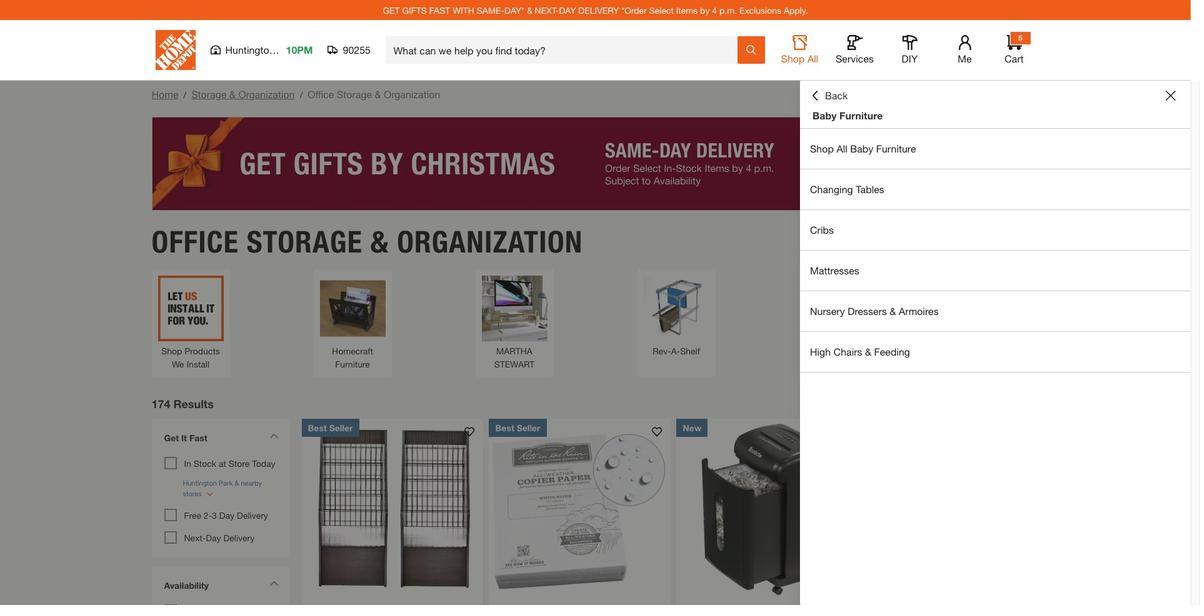 Task type: locate. For each thing, give the bounding box(es) containing it.
1 horizontal spatial seller
[[517, 422, 541, 433]]

0 horizontal spatial seller
[[329, 422, 353, 433]]

furniture down homecraft
[[335, 359, 370, 369]]

office storage & organization
[[152, 224, 583, 260]]

high chairs & feeding
[[810, 346, 910, 358]]

select
[[649, 5, 674, 15]]

0 vertical spatial all
[[808, 53, 819, 64]]

dressers
[[848, 305, 887, 317]]

rev-
[[653, 345, 671, 356]]

0 horizontal spatial best
[[308, 422, 327, 433]]

shop for shop all baby furniture
[[810, 143, 834, 154]]

seller for all-weather 8-1/2 in. x 11 in. 20 lbs. bulk copier paper, white (500-sheet pack) image
[[517, 422, 541, 433]]

1 horizontal spatial shop
[[781, 53, 805, 64]]

shop all baby furniture
[[810, 143, 916, 154]]

wooden free standing 6-tier display literature brochure magazine rack in black (2-pack) image
[[302, 419, 483, 600]]

install
[[187, 359, 209, 369]]

cart 5
[[1005, 33, 1024, 64]]

shop down apply.
[[781, 53, 805, 64]]

1 horizontal spatial all
[[837, 143, 848, 154]]

What can we help you find today? search field
[[394, 37, 737, 63]]

organization
[[238, 88, 295, 100], [384, 88, 440, 100], [397, 224, 583, 260]]

shop products we install image
[[158, 275, 224, 341]]

best
[[308, 422, 327, 433], [495, 422, 514, 433]]

/ down 10pm
[[300, 89, 303, 100]]

1 vertical spatial shop
[[810, 143, 834, 154]]

mounted
[[830, 345, 865, 356]]

90255 button
[[328, 44, 371, 56]]

store
[[229, 458, 250, 469]]

baby down 'back' button
[[813, 109, 837, 121]]

0 horizontal spatial office
[[152, 224, 239, 260]]

sponsored banner image
[[152, 117, 1039, 211]]

0 horizontal spatial shop
[[161, 345, 182, 356]]

& inside 'link'
[[865, 346, 872, 358]]

shelf
[[680, 345, 700, 356]]

furniture for homecraft furniture
[[335, 359, 370, 369]]

wall mounted
[[812, 345, 865, 356]]

1 best from the left
[[308, 422, 327, 433]]

all inside 'button'
[[808, 53, 819, 64]]

me
[[958, 53, 972, 64]]

feeding
[[874, 346, 910, 358]]

174
[[152, 397, 170, 410]]

furniture
[[840, 109, 883, 121], [876, 143, 916, 154], [335, 359, 370, 369]]

0 vertical spatial furniture
[[840, 109, 883, 121]]

changing tables link
[[800, 169, 1191, 209]]

at
[[219, 458, 226, 469]]

shop all
[[781, 53, 819, 64]]

day down the 3
[[206, 532, 221, 543]]

1 horizontal spatial /
[[300, 89, 303, 100]]

get it fast
[[164, 432, 207, 443]]

0 vertical spatial baby
[[813, 109, 837, 121]]

homecraft
[[332, 345, 373, 356]]

2 best from the left
[[495, 422, 514, 433]]

1 horizontal spatial baby
[[851, 143, 874, 154]]

cart
[[1005, 53, 1024, 64]]

gifts
[[402, 5, 427, 15]]

today
[[252, 458, 275, 469]]

delivery right the 3
[[237, 510, 268, 521]]

wall
[[812, 345, 828, 356]]

free 2-3 day delivery
[[184, 510, 268, 521]]

shop up we
[[161, 345, 182, 356]]

1 seller from the left
[[329, 422, 353, 433]]

martha stewart image
[[482, 275, 547, 341]]

1 horizontal spatial best seller
[[495, 422, 541, 433]]

products
[[185, 345, 220, 356]]

cribs link
[[800, 210, 1191, 250]]

0 vertical spatial office
[[308, 88, 334, 100]]

shop inside shop products we install
[[161, 345, 182, 356]]

services
[[836, 53, 874, 64]]

p.m.
[[720, 5, 737, 15]]

furniture inside homecraft furniture
[[335, 359, 370, 369]]

home / storage & organization / office storage & organization
[[152, 88, 440, 100]]

apply.
[[784, 5, 808, 15]]

shop inside 'button'
[[781, 53, 805, 64]]

shop for shop products we install
[[161, 345, 182, 356]]

all up 'back' button
[[808, 53, 819, 64]]

shop all button
[[780, 35, 820, 65]]

baby furniture
[[813, 109, 883, 121]]

0 horizontal spatial all
[[808, 53, 819, 64]]

office supplies image
[[968, 275, 1033, 341]]

wall mounted image
[[806, 275, 871, 341]]

nursery
[[810, 305, 845, 317]]

1 vertical spatial baby
[[851, 143, 874, 154]]

nursery dressers & armoires
[[810, 305, 939, 317]]

1 vertical spatial all
[[837, 143, 848, 154]]

homecraft furniture
[[332, 345, 373, 369]]

delivery down "free 2-3 day delivery"
[[224, 532, 255, 543]]

furniture for baby furniture
[[840, 109, 883, 121]]

furniture down back
[[840, 109, 883, 121]]

all for shop all baby furniture
[[837, 143, 848, 154]]

delivery
[[237, 510, 268, 521], [224, 532, 255, 543]]

shop
[[781, 53, 805, 64], [810, 143, 834, 154], [161, 345, 182, 356]]

high
[[810, 346, 831, 358]]

2 vertical spatial shop
[[161, 345, 182, 356]]

0 horizontal spatial /
[[183, 89, 186, 100]]

stewart
[[494, 359, 535, 369]]

all down "baby furniture"
[[837, 143, 848, 154]]

1 vertical spatial office
[[152, 224, 239, 260]]

2 horizontal spatial shop
[[810, 143, 834, 154]]

2 vertical spatial furniture
[[335, 359, 370, 369]]

baby
[[813, 109, 837, 121], [851, 143, 874, 154]]

high chairs & feeding link
[[800, 332, 1191, 372]]

1 horizontal spatial office
[[308, 88, 334, 100]]

armoires
[[899, 305, 939, 317]]

with
[[453, 5, 474, 15]]

shop inside menu
[[810, 143, 834, 154]]

2-
[[204, 510, 212, 521]]

10pm
[[286, 44, 313, 56]]

1 horizontal spatial best
[[495, 422, 514, 433]]

back button
[[810, 89, 848, 102]]

/ right home
[[183, 89, 186, 100]]

shop products we install link
[[158, 275, 224, 370]]

0 horizontal spatial best seller
[[308, 422, 353, 433]]

rev-a-shelf
[[653, 345, 700, 356]]

2 seller from the left
[[517, 422, 541, 433]]

1 best seller from the left
[[308, 422, 353, 433]]

best seller for all-weather 8-1/2 in. x 11 in. 20 lbs. bulk copier paper, white (500-sheet pack) image
[[495, 422, 541, 433]]

shop up changing
[[810, 143, 834, 154]]

day right the 3
[[219, 510, 235, 521]]

huntington
[[225, 44, 275, 56]]

baby down "baby furniture"
[[851, 143, 874, 154]]

new
[[683, 422, 702, 433]]

best for all-weather 8-1/2 in. x 11 in. 20 lbs. bulk copier paper, white (500-sheet pack) image
[[495, 422, 514, 433]]

day
[[219, 510, 235, 521], [206, 532, 221, 543]]

menu
[[800, 129, 1191, 373]]

free
[[184, 510, 201, 521]]

0 vertical spatial shop
[[781, 53, 805, 64]]

items
[[676, 5, 698, 15]]

best for wooden free standing 6-tier display literature brochure magazine rack in black (2-pack) image on the bottom of page
[[308, 422, 327, 433]]

best seller
[[308, 422, 353, 433], [495, 422, 541, 433]]

furniture up tables
[[876, 143, 916, 154]]

1 vertical spatial furniture
[[876, 143, 916, 154]]

2 best seller from the left
[[495, 422, 541, 433]]



Task type: describe. For each thing, give the bounding box(es) containing it.
me button
[[945, 35, 985, 65]]

back
[[825, 89, 848, 101]]

availability link
[[158, 572, 283, 601]]

drawer close image
[[1166, 91, 1176, 101]]

1 vertical spatial day
[[206, 532, 221, 543]]

get it fast link
[[158, 425, 283, 454]]

we
[[172, 359, 184, 369]]

cribs
[[810, 224, 834, 236]]

best seller for wooden free standing 6-tier display literature brochure magazine rack in black (2-pack) image on the bottom of page
[[308, 422, 353, 433]]

day*
[[505, 5, 525, 15]]

0 vertical spatial delivery
[[237, 510, 268, 521]]

martha
[[496, 345, 533, 356]]

diy
[[902, 53, 918, 64]]

0 horizontal spatial baby
[[813, 109, 837, 121]]

1 / from the left
[[183, 89, 186, 100]]

storage & organization link
[[191, 88, 295, 100]]

*order
[[622, 5, 647, 15]]

3
[[212, 510, 217, 521]]

shop for shop all
[[781, 53, 805, 64]]

next-
[[184, 532, 206, 543]]

next-day delivery link
[[184, 532, 255, 543]]

1 vertical spatial delivery
[[224, 532, 255, 543]]

2 / from the left
[[300, 89, 303, 100]]

mattresses
[[810, 264, 860, 276]]

changing
[[810, 183, 853, 195]]

availability
[[164, 580, 209, 591]]

diy button
[[890, 35, 930, 65]]

get
[[383, 5, 400, 15]]

5
[[1019, 33, 1023, 43]]

0 vertical spatial day
[[219, 510, 235, 521]]

rev-a-shelf link
[[644, 275, 709, 357]]

the home depot logo image
[[155, 30, 195, 70]]

martha stewart link
[[482, 275, 547, 370]]

rev a shelf image
[[644, 275, 709, 341]]

all-weather 8-1/2 in. x 11 in. 20 lbs. bulk copier paper, white (500-sheet pack) image
[[489, 419, 671, 600]]

services button
[[835, 35, 875, 65]]

baby inside shop all baby furniture link
[[851, 143, 874, 154]]

fast
[[429, 5, 450, 15]]

30 l/7.9 gal. paper shredder cross cut document shredder for credit card/cd/junk mail shredder for office home image
[[677, 419, 858, 600]]

results
[[174, 397, 214, 410]]

stock
[[194, 458, 216, 469]]

shop all baby furniture link
[[800, 129, 1191, 169]]

shop products we install
[[161, 345, 220, 369]]

get
[[164, 432, 179, 443]]

get gifts fast with same-day* & next-day delivery *order select items by 4 p.m. exclusions apply.
[[383, 5, 808, 15]]

nursery dressers & armoires link
[[800, 291, 1191, 331]]

home link
[[152, 88, 178, 100]]

home
[[152, 88, 178, 100]]

174 results
[[152, 397, 214, 410]]

menu containing shop all baby furniture
[[800, 129, 1191, 373]]

delivery
[[579, 5, 619, 15]]

martha stewart
[[494, 345, 535, 369]]

homecraft furniture image
[[320, 275, 385, 341]]

in stock at store today
[[184, 458, 275, 469]]

90255
[[343, 44, 371, 56]]

4
[[712, 5, 717, 15]]

mattresses link
[[800, 251, 1191, 291]]

next-
[[535, 5, 559, 15]]

chairs
[[834, 346, 863, 358]]

next-day delivery
[[184, 532, 255, 543]]

wall mounted link
[[806, 275, 871, 357]]

day
[[559, 5, 576, 15]]

homecraft furniture link
[[320, 275, 385, 370]]

in stock at store today link
[[184, 458, 275, 469]]

all for shop all
[[808, 53, 819, 64]]

huntington park
[[225, 44, 298, 56]]

park
[[278, 44, 298, 56]]

exclusions
[[740, 5, 782, 15]]

feedback link image
[[1184, 211, 1200, 279]]

free 2-3 day delivery link
[[184, 510, 268, 521]]

tables
[[856, 183, 885, 195]]

seller for wooden free standing 6-tier display literature brochure magazine rack in black (2-pack) image on the bottom of page
[[329, 422, 353, 433]]

fast
[[189, 432, 207, 443]]

in
[[184, 458, 191, 469]]

a-
[[671, 345, 680, 356]]

furniture inside menu
[[876, 143, 916, 154]]

same-
[[477, 5, 505, 15]]

it
[[181, 432, 187, 443]]



Task type: vqa. For each thing, say whether or not it's contained in the screenshot.
HELP inside has the tools to help you and your child make a desk organizer that will keep their desk in tip-top shape!
no



